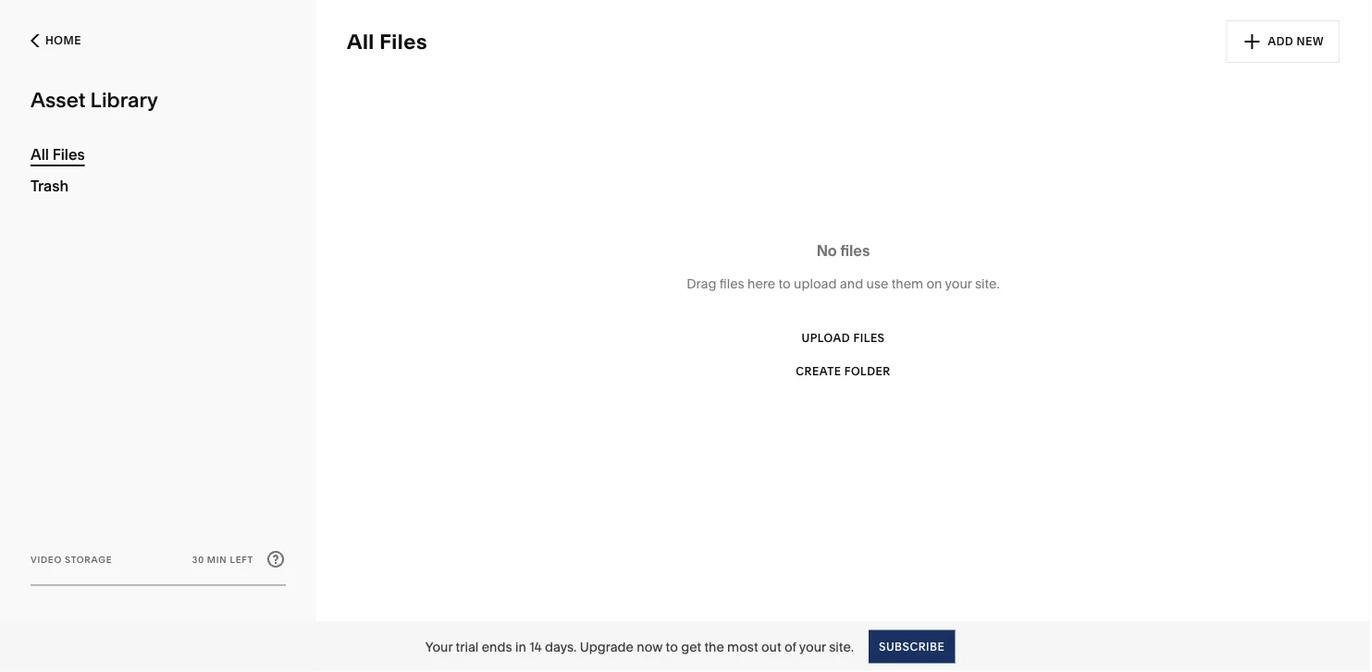 Task type: describe. For each thing, give the bounding box(es) containing it.
no files
[[817, 242, 870, 260]]

add new button
[[1227, 20, 1340, 63]]

asset
[[31, 87, 86, 112]]

1 horizontal spatial site.
[[976, 276, 1000, 292]]

add new
[[1268, 35, 1325, 48]]

new
[[1297, 35, 1325, 48]]

0 horizontal spatial files
[[52, 145, 85, 163]]

ends
[[482, 640, 512, 655]]

files for drag
[[720, 276, 745, 292]]

1 vertical spatial to
[[666, 640, 678, 655]]

asset library
[[31, 87, 158, 112]]

30 min left
[[192, 554, 254, 566]]

use
[[867, 276, 889, 292]]

drag
[[687, 276, 717, 292]]

upload
[[794, 276, 837, 292]]

storage
[[65, 554, 112, 566]]

create folder button
[[796, 355, 891, 389]]

left
[[230, 554, 254, 566]]

upload files button
[[802, 322, 885, 355]]

subscribe
[[879, 641, 945, 654]]

your trial ends in 14 days. upgrade now to get the most out of your site.
[[426, 640, 854, 655]]

1 vertical spatial all files
[[31, 145, 85, 163]]

home button
[[25, 0, 286, 81]]

all inside all files button
[[347, 29, 375, 54]]

0 horizontal spatial all
[[31, 145, 49, 163]]

min
[[207, 554, 227, 566]]

your
[[426, 640, 453, 655]]

the
[[705, 640, 725, 655]]



Task type: locate. For each thing, give the bounding box(es) containing it.
0 horizontal spatial site.
[[830, 640, 854, 655]]

drag files here to upload and use them on your site.
[[687, 276, 1000, 292]]

library
[[90, 87, 158, 112]]

files for upload
[[854, 332, 885, 345]]

and
[[840, 276, 864, 292]]

all files inside button
[[347, 29, 428, 54]]

on
[[927, 276, 943, 292]]

home
[[45, 34, 81, 47]]

0 horizontal spatial to
[[666, 640, 678, 655]]

files up folder
[[854, 332, 885, 345]]

1 horizontal spatial files
[[380, 29, 428, 54]]

to right the here
[[779, 276, 791, 292]]

1 vertical spatial files
[[52, 145, 85, 163]]

no
[[817, 242, 837, 260]]

upload
[[802, 332, 851, 345]]

video storage
[[31, 554, 112, 566]]

0 vertical spatial your
[[946, 276, 972, 292]]

0 vertical spatial to
[[779, 276, 791, 292]]

of
[[785, 640, 797, 655]]

trial
[[456, 640, 479, 655]]

your
[[946, 276, 972, 292], [800, 640, 826, 655]]

files right no
[[841, 242, 870, 260]]

0 horizontal spatial your
[[800, 640, 826, 655]]

0 vertical spatial all
[[347, 29, 375, 54]]

0 vertical spatial files
[[841, 242, 870, 260]]

1 horizontal spatial all files
[[347, 29, 428, 54]]

upgrade
[[580, 640, 634, 655]]

add
[[1268, 35, 1294, 48]]

files inside button
[[854, 332, 885, 345]]

trash
[[31, 177, 69, 195]]

folder
[[845, 365, 891, 379]]

1 horizontal spatial your
[[946, 276, 972, 292]]

all
[[347, 29, 375, 54], [31, 145, 49, 163]]

files inside button
[[380, 29, 428, 54]]

1 horizontal spatial all
[[347, 29, 375, 54]]

all files
[[347, 29, 428, 54], [31, 145, 85, 163]]

upload files
[[802, 332, 885, 345]]

to left get
[[666, 640, 678, 655]]

1 vertical spatial your
[[800, 640, 826, 655]]

days.
[[545, 640, 577, 655]]

to
[[779, 276, 791, 292], [666, 640, 678, 655]]

video
[[31, 554, 62, 566]]

site.
[[976, 276, 1000, 292], [830, 640, 854, 655]]

all files button
[[337, 23, 438, 60]]

files
[[380, 29, 428, 54], [52, 145, 85, 163]]

1 vertical spatial files
[[720, 276, 745, 292]]

1 vertical spatial all
[[31, 145, 49, 163]]

subscribe button
[[869, 631, 955, 664]]

site. right on
[[976, 276, 1000, 292]]

1 vertical spatial site.
[[830, 640, 854, 655]]

0 vertical spatial files
[[380, 29, 428, 54]]

create folder
[[796, 365, 891, 379]]

files left the here
[[720, 276, 745, 292]]

14
[[530, 640, 542, 655]]

get
[[681, 640, 702, 655]]

them
[[892, 276, 924, 292]]

0 horizontal spatial all files
[[31, 145, 85, 163]]

30
[[192, 554, 204, 566]]

1 horizontal spatial to
[[779, 276, 791, 292]]

out
[[762, 640, 782, 655]]

0 vertical spatial all files
[[347, 29, 428, 54]]

most
[[728, 640, 759, 655]]

0 vertical spatial site.
[[976, 276, 1000, 292]]

your right on
[[946, 276, 972, 292]]

files for no
[[841, 242, 870, 260]]

now
[[637, 640, 663, 655]]

here
[[748, 276, 776, 292]]

site. right of
[[830, 640, 854, 655]]

your right of
[[800, 640, 826, 655]]

create
[[796, 365, 842, 379]]

files
[[841, 242, 870, 260], [720, 276, 745, 292], [854, 332, 885, 345]]

in
[[515, 640, 526, 655]]

2 vertical spatial files
[[854, 332, 885, 345]]



Task type: vqa. For each thing, say whether or not it's contained in the screenshot.
Create folder BUTTON
yes



